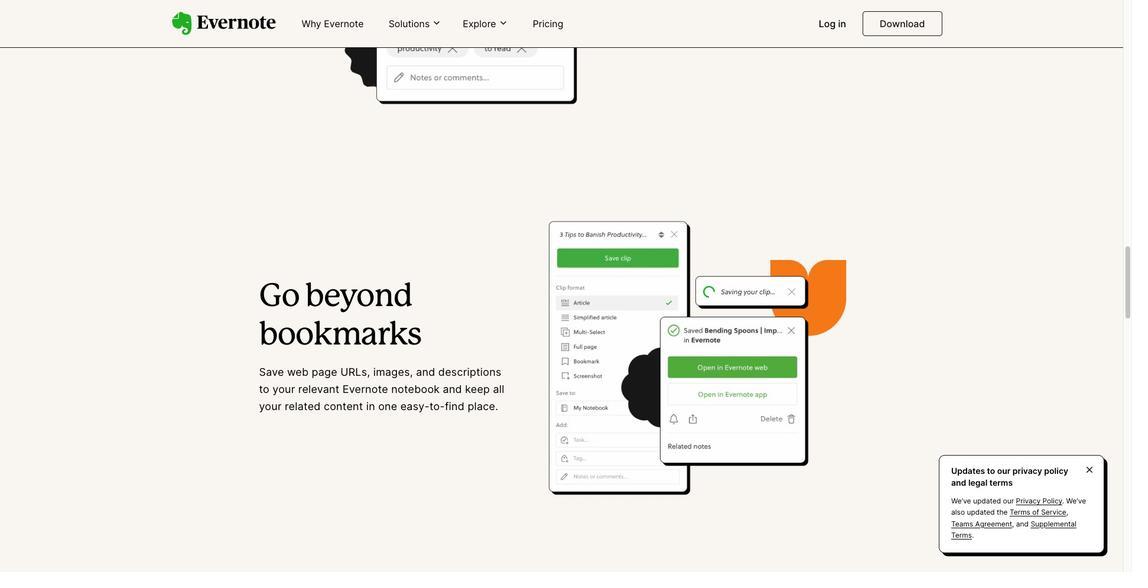 Task type: locate. For each thing, give the bounding box(es) containing it.
and inside updates to our privacy policy and legal terms
[[952, 477, 967, 487]]

1 horizontal spatial terms
[[1010, 508, 1031, 517]]

our up the
[[1003, 497, 1014, 505]]

in right log on the top of the page
[[838, 18, 846, 30]]

one
[[378, 400, 397, 413]]

updated up teams agreement 'link'
[[967, 508, 995, 517]]

0 vertical spatial our
[[998, 466, 1011, 476]]

1 vertical spatial in
[[366, 400, 375, 413]]

1 horizontal spatial in
[[838, 18, 846, 30]]

in inside save web page urls, images, and descriptions to your relevant evernote notebook and keep all your related content in one easy-to-find place.
[[366, 400, 375, 413]]

bookmarks
[[259, 321, 421, 350]]

. for . we've also updated the
[[1063, 497, 1064, 505]]

. inside . we've also updated the
[[1063, 497, 1064, 505]]

evernote
[[324, 18, 364, 30], [343, 383, 388, 396]]

1 vertical spatial updated
[[967, 508, 995, 517]]

we've right policy
[[1066, 497, 1086, 505]]

0 vertical spatial .
[[1063, 497, 1064, 505]]

terms down "privacy"
[[1010, 508, 1031, 517]]

our inside updates to our privacy policy and legal terms
[[998, 466, 1011, 476]]

teams
[[952, 519, 974, 528]]

to-
[[430, 400, 445, 413]]

supplemental
[[1031, 519, 1077, 528]]

0 vertical spatial to
[[259, 383, 270, 396]]

our
[[998, 466, 1011, 476], [1003, 497, 1014, 505]]

0 horizontal spatial .
[[972, 531, 974, 539]]

why evernote
[[302, 18, 364, 30]]

and up notebook
[[416, 366, 435, 378]]

terms
[[1010, 508, 1031, 517], [952, 531, 972, 539]]

updates
[[952, 466, 985, 476]]

.
[[1063, 497, 1064, 505], [972, 531, 974, 539]]

our up terms
[[998, 466, 1011, 476]]

1 horizontal spatial we've
[[1066, 497, 1086, 505]]

0 horizontal spatial terms
[[952, 531, 972, 539]]

1 vertical spatial terms
[[952, 531, 972, 539]]

and
[[416, 366, 435, 378], [443, 383, 462, 396], [952, 477, 967, 487], [1016, 519, 1029, 528]]

legal
[[969, 477, 988, 487]]

evernote down urls,
[[343, 383, 388, 396]]

evernote right "why"
[[324, 18, 364, 30]]

0 vertical spatial updated
[[973, 497, 1001, 505]]

related
[[285, 400, 321, 413]]

solutions
[[389, 18, 430, 29]]

. for .
[[972, 531, 974, 539]]

1 horizontal spatial ,
[[1067, 508, 1069, 517]]

and down "updates"
[[952, 477, 967, 487]]

of
[[1033, 508, 1039, 517]]

1 we've from the left
[[952, 497, 971, 505]]

0 horizontal spatial ,
[[1012, 519, 1014, 528]]

evernote logo image
[[172, 12, 276, 35]]

to
[[259, 383, 270, 396], [987, 466, 995, 476]]

,
[[1067, 508, 1069, 517], [1012, 519, 1014, 528]]

in left one
[[366, 400, 375, 413]]

go beyond bookmarks
[[259, 282, 421, 350]]

to up terms
[[987, 466, 995, 476]]

we've inside . we've also updated the
[[1066, 497, 1086, 505]]

terms down teams
[[952, 531, 972, 539]]

to down save
[[259, 383, 270, 396]]

0 vertical spatial evernote
[[324, 18, 364, 30]]

. up service
[[1063, 497, 1064, 505]]

1 vertical spatial our
[[1003, 497, 1014, 505]]

updated inside . we've also updated the
[[967, 508, 995, 517]]

your
[[273, 383, 295, 396], [259, 400, 282, 413]]

explore
[[463, 18, 496, 29]]

agreement
[[975, 519, 1012, 528]]

0 vertical spatial your
[[273, 383, 295, 396]]

your down save
[[273, 383, 295, 396]]

updated
[[973, 497, 1001, 505], [967, 508, 995, 517]]

web-clipper-tags screen image
[[259, 0, 592, 117]]

0 vertical spatial terms
[[1010, 508, 1031, 517]]

and down . we've also updated the
[[1016, 519, 1029, 528]]

1 vertical spatial to
[[987, 466, 995, 476]]

terms inside supplemental terms
[[952, 531, 972, 539]]

1 horizontal spatial .
[[1063, 497, 1064, 505]]

terms
[[990, 477, 1013, 487]]

, down . we've also updated the
[[1012, 519, 1014, 528]]

1 horizontal spatial to
[[987, 466, 995, 476]]

we've up also
[[952, 497, 971, 505]]

0 horizontal spatial we've
[[952, 497, 971, 505]]

. down teams agreement 'link'
[[972, 531, 974, 539]]

easy-
[[401, 400, 430, 413]]

1 vertical spatial evernote
[[343, 383, 388, 396]]

1 vertical spatial .
[[972, 531, 974, 539]]

we've updated our privacy policy
[[952, 497, 1063, 505]]

0 horizontal spatial in
[[366, 400, 375, 413]]

urls,
[[341, 366, 370, 378]]

, up supplemental
[[1067, 508, 1069, 517]]

descriptions
[[438, 366, 501, 378]]

to inside updates to our privacy policy and legal terms
[[987, 466, 995, 476]]

your left the 'related'
[[259, 400, 282, 413]]

0 horizontal spatial to
[[259, 383, 270, 396]]

terms inside 'terms of service , teams agreement , and'
[[1010, 508, 1031, 517]]

2 we've from the left
[[1066, 497, 1086, 505]]

updated up the
[[973, 497, 1001, 505]]

we've
[[952, 497, 971, 505], [1066, 497, 1086, 505]]

0 vertical spatial in
[[838, 18, 846, 30]]

in
[[838, 18, 846, 30], [366, 400, 375, 413]]

log in link
[[812, 13, 853, 35]]



Task type: vqa. For each thing, say whether or not it's contained in the screenshot.
Clip → link
no



Task type: describe. For each thing, give the bounding box(es) containing it.
supplemental terms
[[952, 519, 1077, 539]]

web
[[287, 366, 309, 378]]

log in
[[819, 18, 846, 30]]

all
[[493, 383, 505, 396]]

solutions button
[[385, 17, 445, 30]]

beyond
[[305, 282, 412, 312]]

save
[[259, 366, 284, 378]]

explore button
[[459, 17, 512, 30]]

0 vertical spatial ,
[[1067, 508, 1069, 517]]

our for privacy
[[1003, 497, 1014, 505]]

terms of service , teams agreement , and
[[952, 508, 1069, 528]]

and inside 'terms of service , teams agreement , and'
[[1016, 519, 1029, 528]]

images,
[[373, 366, 413, 378]]

1 vertical spatial ,
[[1012, 519, 1014, 528]]

privacy
[[1013, 466, 1042, 476]]

notebook
[[391, 383, 440, 396]]

teams agreement link
[[952, 519, 1012, 528]]

place.
[[468, 400, 498, 413]]

evernote inside save web page urls, images, and descriptions to your relevant evernote notebook and keep all your related content in one easy-to-find place.
[[343, 383, 388, 396]]

to inside save web page urls, images, and descriptions to your relevant evernote notebook and keep all your related content in one easy-to-find place.
[[259, 383, 270, 396]]

our for privacy
[[998, 466, 1011, 476]]

the
[[997, 508, 1008, 517]]

and up find in the left bottom of the page
[[443, 383, 462, 396]]

policy
[[1043, 497, 1063, 505]]

evernote inside why evernote link
[[324, 18, 364, 30]]

content
[[324, 400, 363, 413]]

1 vertical spatial your
[[259, 400, 282, 413]]

find
[[445, 400, 465, 413]]

service
[[1041, 508, 1067, 517]]

updates to our privacy policy and legal terms
[[952, 466, 1069, 487]]

why
[[302, 18, 321, 30]]

log
[[819, 18, 836, 30]]

page
[[312, 366, 337, 378]]

terms of service link
[[1010, 508, 1067, 517]]

why evernote link
[[295, 13, 371, 35]]

supplemental terms link
[[952, 519, 1077, 539]]

pricing
[[533, 18, 563, 30]]

keep
[[465, 383, 490, 396]]

. we've also updated the
[[952, 497, 1086, 517]]

relevant
[[298, 383, 340, 396]]

download link
[[863, 11, 942, 36]]

privacy
[[1016, 497, 1041, 505]]

go
[[259, 282, 299, 312]]

policy
[[1044, 466, 1069, 476]]

also
[[952, 508, 965, 517]]

privacy policy link
[[1016, 497, 1063, 505]]

pricing link
[[526, 13, 571, 35]]

save web page urls, images, and descriptions to your relevant evernote notebook and keep all your related content in one easy-to-find place.
[[259, 366, 505, 413]]

web-clipper screen image
[[531, 212, 864, 505]]

in inside 'link'
[[838, 18, 846, 30]]

download
[[880, 18, 925, 30]]



